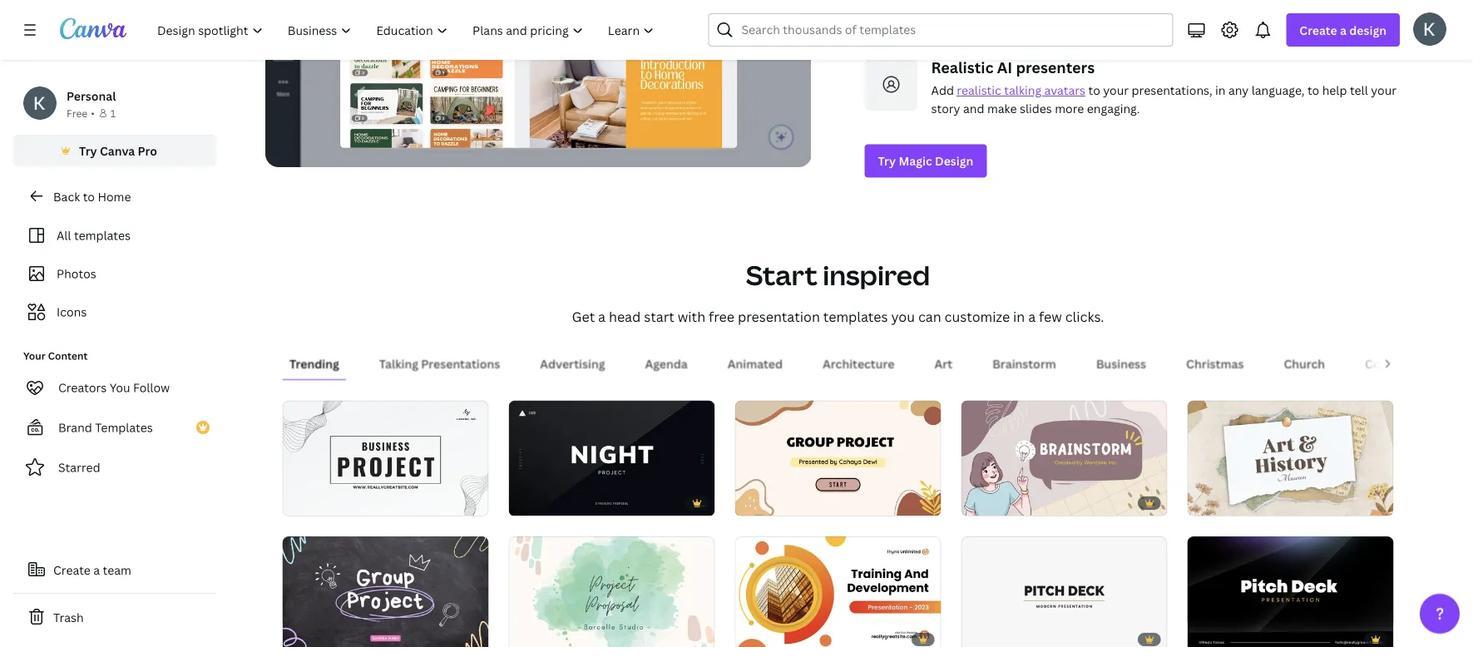 Task type: describe. For each thing, give the bounding box(es) containing it.
0 vertical spatial ai
[[1317, 9, 1329, 25]]

1 of 14 link
[[282, 400, 489, 516]]

1 of 11
[[294, 633, 326, 644]]

in inside to your presentations, in any language, to help tell your story and make slides more engaging.
[[1216, 82, 1226, 98]]

, stunning
[[931, 9, 1409, 43]]

talking
[[379, 355, 418, 371]]

engaging.
[[1087, 101, 1140, 116]]

presentations
[[421, 355, 500, 371]]

talking presentations button
[[372, 347, 506, 379]]

1 for grey minimalist business project presentation image
[[294, 497, 299, 508]]

1 of 20
[[520, 633, 554, 644]]

beige brown minimal organic creative project presentation image
[[509, 537, 715, 647]]

create a design button
[[1287, 13, 1400, 47]]

architecture button
[[816, 347, 901, 379]]

start
[[644, 307, 675, 325]]

20
[[543, 633, 554, 644]]

1 of 10 link for modern pitch deck presentation template image
[[961, 400, 1168, 516]]

agenda button
[[638, 347, 694, 379]]

tell
[[1350, 82, 1369, 98]]

impress,
[[1159, 9, 1207, 25]]

of for grey minimalist business project presentation image
[[301, 497, 314, 508]]

realistic
[[931, 57, 994, 78]]

modern pitch deck presentation template image
[[961, 537, 1168, 647]]

and
[[963, 101, 985, 116]]

more
[[1055, 101, 1084, 116]]

try for try canva pro
[[79, 143, 97, 159]]

customize
[[945, 307, 1010, 325]]

creators
[[58, 380, 107, 396]]

gifs link
[[1381, 9, 1406, 25]]

brainstorm
[[992, 355, 1056, 371]]

add apps to your design toolkit image
[[865, 0, 918, 38]]

avatars
[[1045, 82, 1086, 98]]

1 your from the left
[[1104, 82, 1129, 98]]

black doodle group project presentation image
[[282, 537, 489, 647]]

brown aesthetic group project presentation image
[[735, 400, 941, 516]]

back
[[53, 188, 80, 204]]

try canva pro button
[[13, 135, 216, 166]]

art button
[[928, 347, 959, 379]]

gifs
[[1381, 9, 1406, 25]]

presentations
[[1053, 9, 1131, 25]]

slides
[[1020, 101, 1052, 116]]

head
[[609, 307, 641, 325]]

faster.
[[1210, 9, 1244, 25]]

realistic ai presenters
[[931, 57, 1095, 78]]

of for black and gray gradient professional presentation image
[[528, 497, 540, 508]]

16
[[1221, 634, 1232, 645]]

your content
[[23, 349, 88, 363]]

yellow and white modern training and development presentation image
[[735, 537, 941, 647]]

1 of 14
[[294, 497, 327, 508]]

1 vertical spatial in
[[1013, 307, 1025, 325]]

trending
[[289, 355, 339, 371]]

1 for black and gray gradient professional presentation image
[[520, 497, 525, 508]]

kendall parks image
[[1414, 12, 1447, 46]]

free
[[67, 106, 88, 120]]

templates inside "link"
[[74, 228, 131, 243]]

realistic talking avatars link
[[957, 82, 1086, 98]]

pro
[[138, 143, 157, 159]]

animated button
[[721, 347, 789, 379]]

1 of 10 for 1 of 10 link for yellow and white modern training and development presentation image
[[747, 498, 780, 509]]

advertising
[[540, 355, 605, 371]]

creators you follow
[[58, 380, 170, 396]]

1 of 15 link
[[735, 537, 941, 647]]

company button
[[1358, 347, 1426, 379]]

1 of 10 for 1 of 10 link for modern pitch deck presentation template image
[[973, 497, 1006, 508]]

1 of 16 link
[[1188, 537, 1394, 647]]

business
[[1096, 355, 1146, 371]]

14
[[316, 497, 327, 508]]

home
[[98, 188, 131, 204]]

2 horizontal spatial to
[[1308, 82, 1320, 98]]

talking presentations
[[379, 355, 500, 371]]

design
[[1350, 22, 1387, 38]]

get a head start with free presentation templates you can customize in a few clicks.
[[572, 307, 1104, 325]]

create for create a team
[[53, 562, 91, 578]]

free
[[709, 307, 735, 325]]

dark modern corporate app development startup pitch deck presentation image
[[1188, 537, 1394, 647]]

back to home
[[53, 188, 131, 204]]

architecture
[[823, 355, 894, 371]]

agenda
[[645, 355, 688, 371]]

apps help you create presentations that impress, faster. use stylized ai imagery , gifs
[[931, 9, 1406, 25]]

15
[[769, 633, 779, 644]]

a for head
[[598, 307, 606, 325]]

content
[[48, 349, 88, 363]]

brand
[[58, 420, 92, 436]]

start
[[746, 257, 818, 293]]

clicks.
[[1066, 307, 1104, 325]]

can
[[919, 307, 942, 325]]

trending button
[[282, 347, 346, 379]]

10 for 1 of 10 link for yellow and white modern training and development presentation image
[[769, 498, 780, 509]]

templates
[[95, 420, 153, 436]]

of for the beige brown pastel  playful manhwa illustration brainstorm presentation image
[[980, 497, 993, 508]]

beige brown pastel  playful manhwa illustration brainstorm presentation image
[[961, 400, 1168, 516]]

art
[[934, 355, 952, 371]]

back to home link
[[13, 180, 216, 213]]

add realistic talking avatars
[[931, 82, 1086, 98]]

stylized ai imagery link
[[1271, 9, 1375, 25]]

inspired
[[823, 257, 930, 293]]

1 of 13 link
[[1188, 400, 1394, 516]]

of for beige scrapbook art and history museum presentation image
[[1207, 497, 1219, 508]]

starred
[[58, 460, 100, 476]]



Task type: vqa. For each thing, say whether or not it's contained in the screenshot.
Templates
yes



Task type: locate. For each thing, give the bounding box(es) containing it.
1 for beige brown minimal organic creative project presentation "image"
[[520, 633, 525, 644]]

you
[[110, 380, 130, 396]]

brainstorm button
[[986, 347, 1063, 379]]

ai
[[1317, 9, 1329, 25], [997, 57, 1013, 78]]

black and gray gradient professional presentation image
[[509, 400, 715, 516]]

13
[[1221, 497, 1232, 508]]

, inside , stunning
[[1406, 9, 1409, 25]]

language,
[[1252, 82, 1305, 98]]

create a design
[[1300, 22, 1387, 38]]

1 for the beige brown pastel  playful manhwa illustration brainstorm presentation image
[[973, 497, 978, 508]]

photos link
[[23, 258, 206, 290]]

with
[[678, 307, 706, 325]]

presentation
[[738, 307, 820, 325]]

you left can
[[891, 307, 915, 325]]

magic
[[899, 153, 932, 169]]

1 horizontal spatial 1 of 10 link
[[961, 400, 1168, 516]]

help left tell
[[1323, 82, 1347, 98]]

0 horizontal spatial in
[[1013, 307, 1025, 325]]

1 of 16
[[1199, 634, 1232, 645]]

a inside create a design dropdown button
[[1340, 22, 1347, 38]]

follow
[[133, 380, 170, 396]]

1 of 15
[[747, 633, 779, 644]]

a left design
[[1340, 22, 1347, 38]]

all templates link
[[23, 220, 206, 251]]

presenters
[[1016, 57, 1095, 78]]

create for create a design
[[1300, 22, 1338, 38]]

1 vertical spatial you
[[891, 307, 915, 325]]

of for black doodle group project presentation image
[[301, 633, 314, 644]]

1 of 20 link
[[509, 537, 715, 647]]

stylized
[[1271, 9, 1314, 25]]

ai up the add realistic talking avatars
[[997, 57, 1013, 78]]

add
[[931, 82, 954, 98]]

0 horizontal spatial 1 of 10 link
[[735, 400, 941, 517]]

of inside 'link'
[[528, 497, 540, 508]]

realistic ai presenters image
[[865, 58, 918, 111]]

all
[[57, 228, 71, 243]]

canva
[[100, 143, 135, 159]]

brand templates
[[58, 420, 153, 436]]

0 horizontal spatial to
[[83, 188, 95, 204]]

trash link
[[13, 601, 216, 634]]

0 horizontal spatial 1 of 10
[[747, 498, 780, 509]]

your right tell
[[1371, 82, 1397, 98]]

0 horizontal spatial templates
[[74, 228, 131, 243]]

try left canva
[[79, 143, 97, 159]]

trash
[[53, 609, 84, 625]]

templates right all
[[74, 228, 131, 243]]

create inside create a team button
[[53, 562, 91, 578]]

1 vertical spatial ai
[[997, 57, 1013, 78]]

0 horizontal spatial 10
[[769, 498, 780, 509]]

christmas button
[[1179, 347, 1251, 379]]

imagery
[[1331, 9, 1375, 25]]

try magic design link
[[865, 144, 987, 177]]

1 horizontal spatial templates
[[824, 307, 888, 325]]

a for team
[[93, 562, 100, 578]]

Search search field
[[742, 14, 1163, 46]]

1 horizontal spatial to
[[1089, 82, 1101, 98]]

ai right stylized
[[1317, 9, 1329, 25]]

any
[[1229, 82, 1249, 98]]

free •
[[67, 106, 95, 120]]

you
[[991, 9, 1011, 25], [891, 307, 915, 325]]

1 horizontal spatial 10
[[995, 497, 1006, 508]]

, left kendall parks icon
[[1406, 9, 1409, 25]]

design
[[935, 153, 974, 169]]

1 horizontal spatial help
[[1323, 82, 1347, 98]]

your
[[1104, 82, 1129, 98], [1371, 82, 1397, 98]]

a left few on the right
[[1029, 307, 1036, 325]]

help
[[963, 9, 988, 25], [1323, 82, 1347, 98]]

1 horizontal spatial 1 of 10
[[973, 497, 1006, 508]]

0 vertical spatial templates
[[74, 228, 131, 243]]

1 for beige scrapbook art and history museum presentation image
[[1199, 497, 1204, 508]]

photos
[[57, 266, 96, 282]]

2 , from the left
[[1406, 9, 1409, 25]]

25
[[543, 497, 553, 508]]

1 horizontal spatial your
[[1371, 82, 1397, 98]]

0 vertical spatial help
[[963, 9, 988, 25]]

0 horizontal spatial try
[[79, 143, 97, 159]]

to right back
[[83, 188, 95, 204]]

of for beige brown minimal organic creative project presentation "image"
[[528, 633, 540, 644]]

1 horizontal spatial ai
[[1317, 9, 1329, 25]]

top level navigation element
[[146, 13, 668, 47]]

apps
[[931, 9, 960, 25]]

•
[[91, 106, 95, 120]]

you left create
[[991, 9, 1011, 25]]

1 vertical spatial help
[[1323, 82, 1347, 98]]

create inside create a design dropdown button
[[1300, 22, 1338, 38]]

10 for 1 of 10 link for modern pitch deck presentation template image
[[995, 497, 1006, 508]]

christmas
[[1186, 355, 1244, 371]]

make
[[988, 101, 1017, 116]]

try inside "button"
[[79, 143, 97, 159]]

0 horizontal spatial ,
[[1375, 9, 1378, 25]]

in left few on the right
[[1013, 307, 1025, 325]]

brand templates link
[[13, 411, 216, 444]]

to up engaging.
[[1089, 82, 1101, 98]]

1 horizontal spatial ,
[[1406, 9, 1409, 25]]

2 1 of 10 link from the left
[[961, 400, 1168, 516]]

create a team
[[53, 562, 131, 578]]

, left gifs link
[[1375, 9, 1378, 25]]

your
[[23, 349, 46, 363]]

2 your from the left
[[1371, 82, 1397, 98]]

None search field
[[708, 13, 1173, 47]]

0 vertical spatial create
[[1300, 22, 1338, 38]]

0 vertical spatial you
[[991, 9, 1011, 25]]

create
[[1300, 22, 1338, 38], [53, 562, 91, 578]]

a for design
[[1340, 22, 1347, 38]]

1 horizontal spatial you
[[991, 9, 1011, 25]]

a inside create a team button
[[93, 562, 100, 578]]

1 of 11 link
[[282, 537, 489, 647]]

0 horizontal spatial ai
[[997, 57, 1013, 78]]

all templates
[[57, 228, 131, 243]]

a right get
[[598, 307, 606, 325]]

1 vertical spatial create
[[53, 562, 91, 578]]

0 horizontal spatial your
[[1104, 82, 1129, 98]]

0 horizontal spatial help
[[963, 9, 988, 25]]

try canva pro
[[79, 143, 157, 159]]

create
[[1014, 9, 1050, 25]]

1 for black doodle group project presentation image
[[294, 633, 299, 644]]

few
[[1039, 307, 1062, 325]]

in left any
[[1216, 82, 1226, 98]]

1
[[111, 106, 116, 120], [294, 497, 299, 508], [520, 497, 525, 508], [973, 497, 978, 508], [1199, 497, 1204, 508], [747, 498, 752, 509], [294, 633, 299, 644], [520, 633, 525, 644], [747, 633, 752, 644], [1199, 634, 1204, 645]]

story
[[931, 101, 961, 116]]

personal
[[67, 88, 116, 104]]

1 of 25 link
[[509, 400, 715, 516]]

help inside to your presentations, in any language, to help tell your story and make slides more engaging.
[[1323, 82, 1347, 98]]

team
[[103, 562, 131, 578]]

animated
[[727, 355, 783, 371]]

try left magic
[[878, 153, 896, 169]]

business button
[[1089, 347, 1153, 379]]

1 of 10 link for yellow and white modern training and development presentation image
[[735, 400, 941, 517]]

talking
[[1005, 82, 1042, 98]]

1 1 of 10 link from the left
[[735, 400, 941, 517]]

1 inside 'link'
[[520, 497, 525, 508]]

help up stunning
[[963, 9, 988, 25]]

0 horizontal spatial create
[[53, 562, 91, 578]]

company
[[1365, 355, 1419, 371]]

a left team
[[93, 562, 100, 578]]

0 horizontal spatial you
[[891, 307, 915, 325]]

church button
[[1277, 347, 1332, 379]]

beige scrapbook art and history museum presentation image
[[1188, 400, 1394, 516]]

advertising button
[[533, 347, 612, 379]]

1 horizontal spatial try
[[878, 153, 896, 169]]

templates down start inspired
[[824, 307, 888, 325]]

1 of 10
[[973, 497, 1006, 508], [747, 498, 780, 509]]

1 , from the left
[[1375, 9, 1378, 25]]

11
[[316, 633, 326, 644]]

try for try magic design
[[878, 153, 896, 169]]

1 vertical spatial templates
[[824, 307, 888, 325]]

church
[[1284, 355, 1325, 371]]

to your presentations, in any language, to help tell your story and make slides more engaging.
[[931, 82, 1397, 116]]

1 horizontal spatial create
[[1300, 22, 1338, 38]]

0 vertical spatial in
[[1216, 82, 1226, 98]]

of for yellow and white modern training and development presentation image
[[754, 633, 766, 644]]

1 of 13
[[1199, 497, 1232, 508]]

1 for yellow and white modern training and development presentation image
[[747, 633, 752, 644]]

1 horizontal spatial in
[[1216, 82, 1226, 98]]

grey minimalist business project presentation image
[[282, 400, 489, 516]]

to right language,
[[1308, 82, 1320, 98]]

use
[[1247, 9, 1268, 25]]

your up engaging.
[[1104, 82, 1129, 98]]

a
[[1340, 22, 1347, 38], [598, 307, 606, 325], [1029, 307, 1036, 325], [93, 562, 100, 578]]

icons
[[57, 304, 87, 320]]



